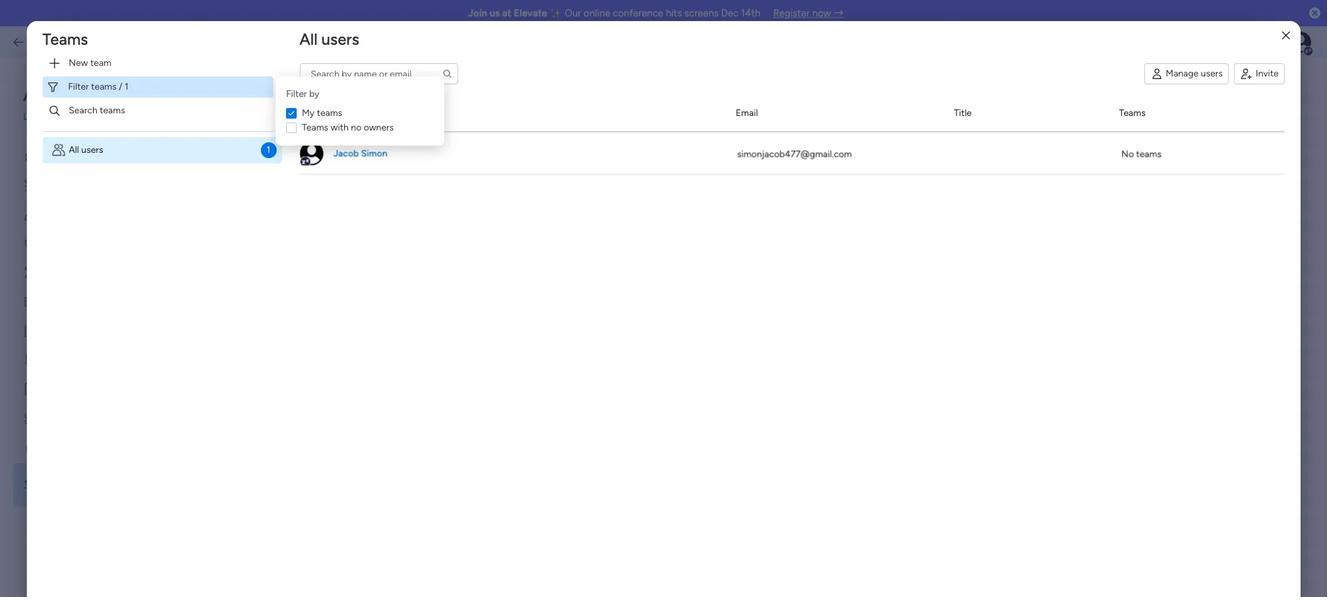 Task type: vqa. For each thing, say whether or not it's contained in the screenshot.
of
no



Task type: locate. For each thing, give the bounding box(es) containing it.
0 vertical spatial jacob simon image
[[1290, 32, 1311, 53]]

1 vertical spatial more
[[245, 152, 267, 163]]

1 inside "popup button"
[[125, 81, 129, 92]]

0 vertical spatial dashboards
[[302, 110, 357, 123]]

row up simonjacob477@gmail.com
[[300, 95, 1285, 132]]

0 vertical spatial boards
[[247, 110, 279, 123]]

to down the copier
[[359, 110, 369, 123]]

another
[[372, 110, 408, 123]]

tidy up (tidy boards and retire items that you don't use) image
[[23, 352, 39, 368]]

1 horizontal spatial filter
[[286, 88, 307, 100]]

0 horizontal spatial all users
[[69, 145, 103, 156]]

1 row from the top
[[300, 95, 1285, 132]]

Search by name or email search field
[[300, 63, 458, 85]]

teams
[[42, 30, 88, 49], [1119, 107, 1146, 119], [302, 122, 328, 133]]

more down first,
[[245, 152, 267, 163]]

0 horizontal spatial learn
[[23, 111, 48, 123]]

no
[[1121, 148, 1134, 159]]

2 row from the top
[[300, 132, 1285, 174]]

1 horizontal spatial account
[[411, 110, 450, 123]]

learn left with margin right icon
[[23, 111, 48, 123]]

1 vertical spatial to
[[384, 138, 393, 149]]

name
[[313, 107, 337, 119]]

account
[[265, 88, 327, 108], [411, 110, 450, 123]]

team
[[90, 57, 111, 69]]

jacob simon image right close icon
[[1290, 32, 1311, 53]]

cross account copier (copy boards and dashboards to another account) image
[[23, 477, 38, 493]]

1 right '/'
[[125, 81, 129, 92]]

teams for search
[[100, 105, 125, 116]]

first,
[[245, 138, 265, 149]]

my
[[302, 107, 315, 119]]

jacob simon image
[[1290, 32, 1311, 53], [300, 141, 323, 165]]

dashboards
[[302, 110, 357, 123], [563, 138, 611, 149]]

filter left by
[[286, 88, 307, 100]]

row containing jacob simon
[[300, 132, 1285, 174]]

with
[[331, 122, 349, 133]]

teams up with
[[317, 107, 342, 119]]

1 horizontal spatial learn
[[675, 138, 698, 149]]

learn inside administration learn more
[[23, 111, 48, 123]]

screens
[[685, 7, 719, 19]]

folder.
[[443, 138, 469, 149]]

jacob simon
[[333, 147, 387, 159]]

security (control your security settings, audit log, compliance and login settings) image
[[23, 236, 39, 252]]

teams left '/'
[[91, 81, 117, 92]]

1 right first,
[[267, 144, 270, 156]]

to
[[359, 110, 369, 123], [384, 138, 393, 149]]

more down administration
[[50, 111, 73, 123]]

to right want
[[384, 138, 393, 149]]

teams inside button
[[100, 105, 125, 116]]

1 vertical spatial and
[[546, 138, 561, 149]]

0 vertical spatial learn
[[23, 111, 48, 123]]

None search field
[[300, 63, 458, 85]]

2 horizontal spatial users
[[1201, 68, 1223, 79]]

1 vertical spatial dashboards
[[563, 138, 611, 149]]

manage users button
[[1144, 63, 1229, 84]]

search teams
[[69, 105, 125, 116]]

0 vertical spatial to
[[359, 110, 369, 123]]

no teams
[[1121, 148, 1161, 159]]

all down search
[[69, 145, 79, 156]]

1 vertical spatial users
[[1201, 68, 1223, 79]]

0 vertical spatial all users
[[300, 30, 359, 49]]

boards right main at the left of page
[[515, 138, 544, 149]]

general button
[[13, 144, 166, 170]]

0 vertical spatial users
[[321, 30, 359, 49]]

billing (manage billing and payment methods) image
[[23, 294, 39, 310]]

users down search teams
[[81, 145, 103, 156]]

learn
[[23, 111, 48, 123], [675, 138, 698, 149]]

jacob simon image right move
[[300, 141, 323, 165]]

1 horizontal spatial jacob simon image
[[1290, 32, 1311, 53]]

teams inside grid
[[1136, 148, 1161, 159]]

teams up with margin right image
[[42, 30, 88, 49]]

main
[[493, 138, 513, 149]]

all users down search
[[69, 145, 103, 156]]

teams up "no"
[[1119, 107, 1146, 119]]

users
[[321, 30, 359, 49], [1201, 68, 1223, 79], [81, 145, 103, 156]]

all
[[300, 30, 318, 49], [69, 145, 79, 156]]

with margin right image
[[48, 57, 61, 70]]

0 horizontal spatial teams
[[42, 30, 88, 49]]

0 horizontal spatial account
[[265, 88, 327, 108]]

/
[[119, 81, 122, 92]]

filter for filter teams / 1
[[68, 81, 89, 92]]

1 horizontal spatial boards
[[515, 138, 544, 149]]

and
[[282, 110, 299, 123], [546, 138, 561, 149]]

2 horizontal spatial teams
[[1119, 107, 1146, 119]]

row
[[300, 95, 1285, 132], [300, 132, 1285, 174]]

be
[[631, 138, 641, 149]]

api (setup and view your account api token) image
[[23, 265, 39, 281]]

filter
[[68, 81, 89, 92], [286, 88, 307, 100]]

learn more link
[[23, 109, 166, 124], [245, 138, 698, 163]]

1 vertical spatial learn more link
[[245, 138, 698, 163]]

teams down '/'
[[100, 105, 125, 116]]

1 vertical spatial 1
[[267, 144, 270, 156]]

0 vertical spatial account
[[265, 88, 327, 108]]

and right main at the left of page
[[546, 138, 561, 149]]

boards up first,
[[247, 110, 279, 123]]

more inside administration learn more
[[50, 111, 73, 123]]

Search for a folder search field
[[219, 205, 400, 226]]

teams
[[91, 81, 117, 92], [100, 105, 125, 116], [317, 107, 342, 119], [1136, 148, 1161, 159]]

1 vertical spatial teams
[[1119, 107, 1146, 119]]

copier
[[330, 88, 377, 108]]

manage users
[[1166, 68, 1223, 79]]

1 horizontal spatial all
[[300, 30, 318, 49]]

1 horizontal spatial learn more link
[[245, 138, 698, 163]]

title
[[954, 107, 972, 119]]

search
[[69, 105, 97, 116]]

2 vertical spatial teams
[[302, 122, 328, 133]]

users up search by name or email search box
[[321, 30, 359, 49]]

all users up by
[[300, 30, 359, 49]]

learn more
[[245, 138, 698, 163]]

search teams button
[[42, 100, 273, 121]]

1 horizontal spatial teams
[[302, 122, 328, 133]]

can
[[614, 138, 628, 149]]

filter down new
[[68, 81, 89, 92]]

1 horizontal spatial more
[[245, 152, 267, 163]]

1 vertical spatial all users
[[69, 145, 103, 156]]

all up by
[[300, 30, 318, 49]]

0 horizontal spatial and
[[282, 110, 299, 123]]

register now → link
[[773, 7, 844, 19]]

administration learn more
[[23, 82, 155, 123]]

and left my
[[282, 110, 299, 123]]

teams right "no"
[[1136, 148, 1161, 159]]

teams down my
[[302, 122, 328, 133]]

copy
[[395, 138, 416, 149]]

1 horizontal spatial dashboards
[[563, 138, 611, 149]]

no
[[351, 122, 361, 133]]

0 vertical spatial and
[[282, 110, 299, 123]]

filter inside "popup button"
[[68, 81, 89, 92]]

grid
[[300, 95, 1285, 595]]

learn right copied.
[[675, 138, 698, 149]]

0 vertical spatial 1
[[125, 81, 129, 92]]

more inside the learn more
[[245, 152, 267, 163]]

Destination account: text field
[[485, 494, 632, 515]]

manage
[[1166, 68, 1199, 79]]

more
[[50, 111, 73, 123], [245, 152, 267, 163]]

1 horizontal spatial all users
[[300, 30, 359, 49]]

filter teams / 1 button
[[42, 76, 273, 98]]

1 vertical spatial jacob simon image
[[300, 141, 323, 165]]

1 vertical spatial learn
[[675, 138, 698, 149]]

0 horizontal spatial all
[[69, 145, 79, 156]]

0 horizontal spatial boards
[[247, 110, 279, 123]]

into
[[418, 138, 434, 149]]

copy
[[219, 110, 244, 123]]

all users
[[300, 30, 359, 49], [69, 145, 103, 156]]

my teams
[[302, 107, 342, 119]]

new team button
[[42, 53, 273, 74]]

1
[[125, 81, 129, 92], [267, 144, 270, 156]]

0 horizontal spatial 1
[[125, 81, 129, 92]]

users right manage
[[1201, 68, 1223, 79]]

0 horizontal spatial more
[[50, 111, 73, 123]]

copied.
[[643, 138, 674, 149]]

teams inside "popup button"
[[91, 81, 117, 92]]

1 horizontal spatial to
[[384, 138, 393, 149]]

1 horizontal spatial and
[[546, 138, 561, 149]]

want
[[361, 138, 382, 149]]

0 horizontal spatial filter
[[68, 81, 89, 92]]

2 vertical spatial users
[[81, 145, 103, 156]]

simon
[[361, 147, 387, 159]]

0 horizontal spatial jacob simon image
[[300, 141, 323, 165]]

simonjacob477@gmail.com
[[737, 148, 852, 159]]

boards
[[247, 110, 279, 123], [515, 138, 544, 149]]

1 vertical spatial account
[[411, 110, 450, 123]]

join
[[468, 7, 487, 19]]

0 horizontal spatial learn more link
[[23, 109, 166, 124]]

the
[[293, 138, 306, 149]]

0 vertical spatial more
[[50, 111, 73, 123]]

users (manage users, boards and automations ownership) image
[[23, 207, 39, 223]]

row down the email
[[300, 132, 1285, 174]]



Task type: describe. For each thing, give the bounding box(es) containing it.
0 horizontal spatial to
[[359, 110, 369, 123]]

teams for no
[[1136, 148, 1161, 159]]

us
[[490, 7, 500, 19]]

join us at elevate ✨ our online conference hits screens dec 14th
[[468, 7, 761, 19]]

register now →
[[773, 7, 844, 19]]

by
[[309, 88, 319, 100]]

1 vertical spatial all
[[69, 145, 79, 156]]

permissions (manage permissions for account roles) image
[[23, 439, 39, 455]]

teams for my
[[317, 107, 342, 119]]

teams for filter
[[91, 81, 117, 92]]

learn inside the learn more
[[675, 138, 698, 149]]

first, move the content you want to copy into a folder. only main boards and dashboards can be copied.
[[245, 138, 674, 149]]

dec
[[721, 7, 739, 19]]

✨
[[550, 7, 562, 19]]

our
[[565, 7, 581, 19]]

copy boards and dashboards to another account
[[219, 110, 450, 123]]

14th
[[741, 7, 761, 19]]

general
[[49, 149, 90, 164]]

move
[[268, 138, 291, 149]]

search image
[[442, 69, 453, 79]]

invite
[[1256, 68, 1279, 79]]

jacob simon link
[[331, 147, 389, 160]]

usage stats (view user activity, storage capacity, and integrations) image
[[23, 323, 39, 339]]

apps (manage all apps installed in the account) image
[[23, 410, 39, 426]]

filter by
[[286, 88, 319, 100]]

now
[[812, 7, 831, 19]]

filter for filter by
[[286, 88, 307, 100]]

0 vertical spatial all
[[300, 30, 318, 49]]

online
[[584, 7, 610, 19]]

grid containing name
[[300, 95, 1285, 595]]

teams inside grid
[[1119, 107, 1146, 119]]

row containing name
[[300, 95, 1285, 132]]

owners
[[364, 122, 394, 133]]

only
[[472, 138, 491, 149]]

teams with no owners
[[302, 122, 394, 133]]

invite button
[[1234, 63, 1285, 84]]

1 horizontal spatial 1
[[267, 144, 270, 156]]

at
[[502, 7, 512, 19]]

0 vertical spatial teams
[[42, 30, 88, 49]]

you
[[344, 138, 359, 149]]

customization (customize board design, features, and profile) image
[[23, 178, 39, 194]]

jacob
[[333, 147, 359, 159]]

elevate
[[514, 7, 547, 19]]

conference
[[613, 7, 663, 19]]

email
[[736, 107, 758, 119]]

administration
[[23, 82, 155, 106]]

0 horizontal spatial users
[[81, 145, 103, 156]]

users inside button
[[1201, 68, 1223, 79]]

content directory (view and export all content in your account) image
[[23, 381, 39, 397]]

content
[[309, 138, 341, 149]]

→
[[834, 7, 844, 19]]

a
[[436, 138, 441, 149]]

cross account copier
[[219, 88, 377, 108]]

hits
[[666, 7, 682, 19]]

filter teams / 1
[[68, 81, 129, 92]]

0 horizontal spatial dashboards
[[302, 110, 357, 123]]

new
[[69, 57, 88, 69]]

1 vertical spatial boards
[[515, 138, 544, 149]]

new team
[[69, 57, 111, 69]]

cross
[[219, 88, 262, 108]]

jacob simon image inside grid
[[300, 141, 323, 165]]

register
[[773, 7, 810, 19]]

close image
[[1282, 31, 1290, 41]]

back to workspace image
[[12, 36, 25, 49]]

1 horizontal spatial users
[[321, 30, 359, 49]]

with margin right image
[[48, 104, 61, 117]]

0 vertical spatial learn more link
[[23, 109, 166, 124]]



